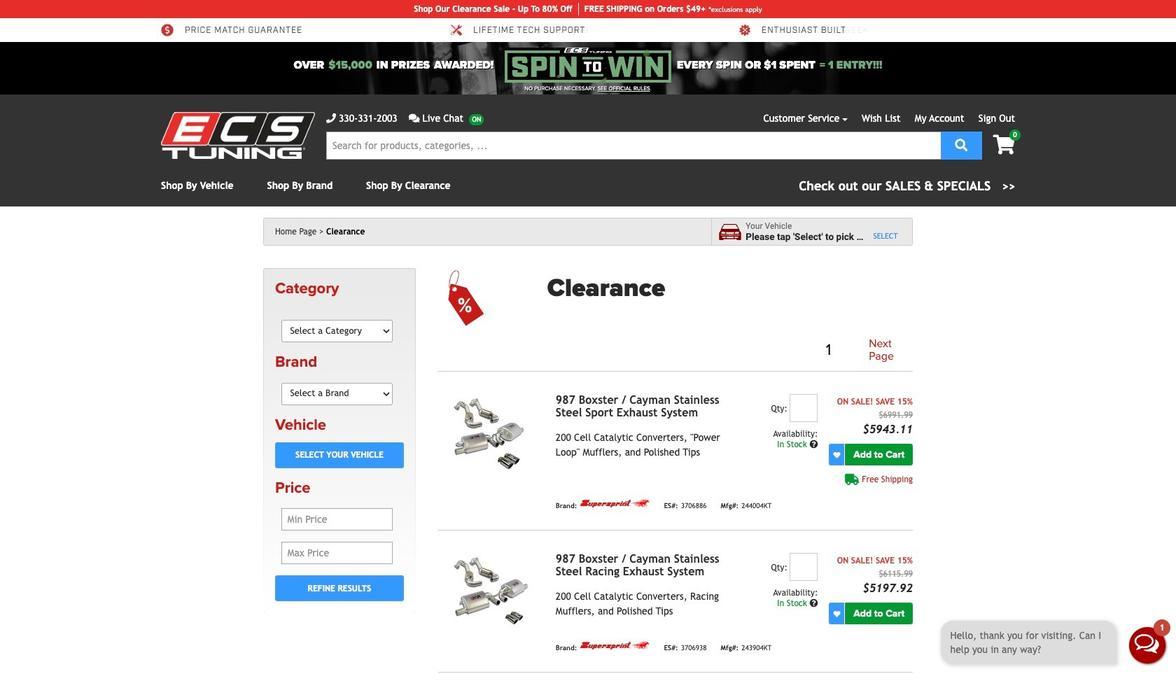 Task type: vqa. For each thing, say whether or not it's contained in the screenshot.
topmost Supersprint - Corporate Logo
yes



Task type: describe. For each thing, give the bounding box(es) containing it.
question circle image
[[810, 600, 819, 608]]

Min Price number field
[[281, 509, 393, 531]]

supersprint - corporate logo image for es#3706938 - 243904kt - 987 boxster / cayman stainless steel racing exhaust system - 200 cell catalytic converters, racing mufflers, and polished tips - supersprint - porsche image
[[580, 642, 650, 651]]

add to wish list image
[[834, 452, 841, 459]]

add to wish list image
[[834, 611, 841, 618]]

paginated product list navigation navigation
[[548, 336, 914, 366]]

search image
[[956, 138, 968, 151]]

shopping cart image
[[994, 135, 1016, 155]]

Max Price number field
[[281, 542, 393, 565]]

ecs tuning 'spin to win' contest logo image
[[505, 48, 672, 83]]

Search text field
[[326, 132, 942, 160]]

comments image
[[409, 113, 420, 123]]



Task type: locate. For each thing, give the bounding box(es) containing it.
supersprint - corporate logo image for es#3706886 - 244004kt - 987 boxster / cayman stainless steel sport exhaust system - 200 cell catalytic converters, "power loop" mufflers, and polished tips - supersprint - porsche image
[[580, 500, 650, 509]]

0 vertical spatial supersprint - corporate logo image
[[580, 500, 650, 509]]

question circle image
[[810, 441, 819, 449]]

ecs tuning image
[[161, 112, 315, 159]]

1 supersprint - corporate logo image from the top
[[580, 500, 650, 509]]

2 supersprint - corporate logo image from the top
[[580, 642, 650, 651]]

1 vertical spatial supersprint - corporate logo image
[[580, 642, 650, 651]]

es#3706938 - 243904kt - 987 boxster / cayman stainless steel racing exhaust system - 200 cell catalytic converters, racing mufflers, and polished tips - supersprint - porsche image
[[438, 554, 545, 633]]

supersprint - corporate logo image
[[580, 500, 650, 509], [580, 642, 650, 651]]

None number field
[[791, 395, 819, 423], [791, 554, 819, 582], [791, 395, 819, 423], [791, 554, 819, 582]]

es#3706886 - 244004kt - 987 boxster / cayman stainless steel sport exhaust system - 200 cell catalytic converters, "power loop" mufflers, and polished tips - supersprint - porsche image
[[438, 395, 545, 474]]

phone image
[[326, 113, 336, 123]]



